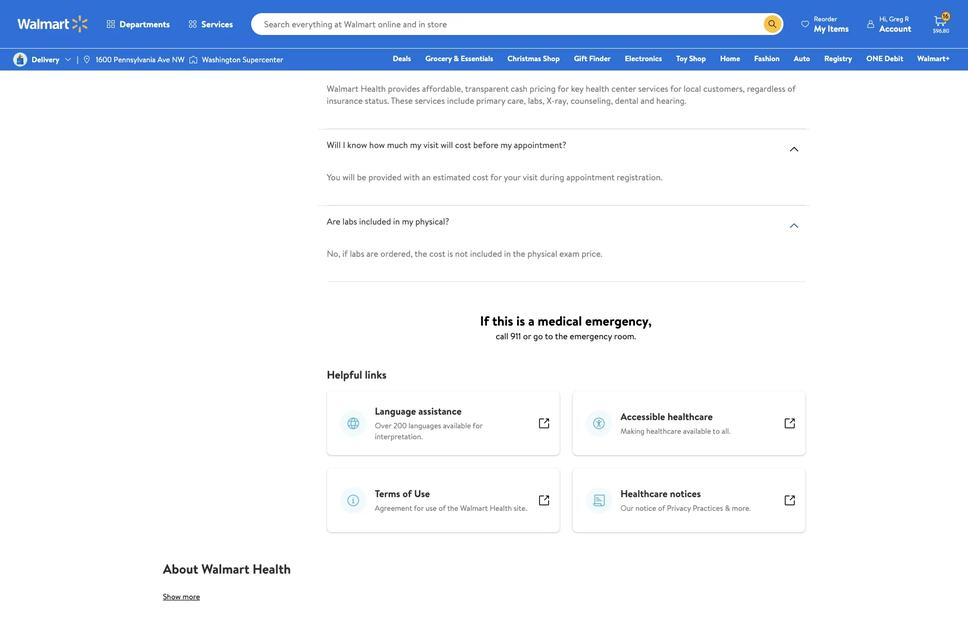 Task type: vqa. For each thing, say whether or not it's contained in the screenshot.
"91206"
no



Task type: locate. For each thing, give the bounding box(es) containing it.
price.
[[582, 248, 603, 260]]

are labs included in my physical?
[[327, 216, 450, 228]]

of right notice at the bottom right of the page
[[659, 503, 666, 514]]

1 vertical spatial will
[[343, 171, 355, 183]]

all.
[[722, 426, 731, 437]]

services right the these
[[415, 95, 445, 107]]

the right go at the bottom
[[556, 330, 568, 342]]

if i don't have insurance, can i pay with cash for my appointment? image
[[788, 54, 801, 67]]

1 vertical spatial &
[[726, 503, 731, 514]]

1 horizontal spatial medical
[[538, 312, 583, 330]]

 image
[[189, 54, 198, 65], [83, 55, 92, 64]]

finder
[[590, 53, 611, 64]]

cash up the transparent
[[473, 51, 490, 63]]

emergency
[[570, 330, 613, 342]]

1 vertical spatial cost
[[473, 171, 489, 183]]

0 horizontal spatial available
[[443, 421, 472, 431]]

labs right the are
[[343, 216, 357, 228]]

2 horizontal spatial i
[[436, 51, 438, 63]]

christmas
[[508, 53, 542, 64]]

language
[[375, 405, 416, 418]]

shop right "christmas" in the right of the page
[[543, 53, 560, 64]]

& left more.
[[726, 503, 731, 514]]

with right pay
[[455, 51, 471, 63]]

will up estimated
[[441, 139, 453, 151]]

1 horizontal spatial will
[[441, 139, 453, 151]]

the right "use"
[[448, 503, 459, 514]]

to left the all. on the bottom right of the page
[[713, 426, 721, 437]]

walmart right about at the bottom of page
[[202, 560, 250, 578]]

cash
[[473, 51, 490, 63], [511, 83, 528, 95]]

if
[[343, 248, 348, 260]]

ave
[[158, 54, 170, 65]]

is for this
[[517, 312, 526, 330]]

walmart image
[[17, 15, 89, 33]]

include
[[448, 95, 475, 107]]

walmart up don't
[[327, 0, 359, 6]]

my
[[505, 51, 517, 63], [410, 139, 422, 151], [501, 139, 512, 151], [402, 216, 414, 228]]

$96.80
[[934, 27, 950, 34]]

agreement
[[375, 503, 413, 514]]

i right will
[[343, 139, 346, 151]]

electronics
[[626, 53, 663, 64]]

physical?
[[416, 216, 450, 228]]

in up 'ordered,'
[[394, 216, 400, 228]]

visit
[[424, 139, 439, 151], [523, 171, 538, 183]]

1 horizontal spatial  image
[[189, 54, 198, 65]]

appointment? up pricing
[[519, 51, 571, 63]]

use
[[426, 503, 437, 514]]

0 horizontal spatial will
[[343, 171, 355, 183]]

will left be
[[343, 171, 355, 183]]

are labs included in my physical? image
[[788, 219, 801, 233]]

my left the physical?
[[402, 216, 414, 228]]

 image
[[13, 52, 27, 67]]

2 vertical spatial cost
[[430, 248, 446, 260]]

included up are
[[359, 216, 391, 228]]

cost right estimated
[[473, 171, 489, 183]]

walmart down don't
[[327, 83, 359, 95]]

1 vertical spatial included
[[471, 248, 503, 260]]

0 horizontal spatial health
[[327, 6, 351, 18]]

0 horizontal spatial to
[[545, 330, 554, 342]]

these
[[391, 95, 413, 107]]

1 horizontal spatial available
[[684, 426, 712, 437]]

one debit
[[867, 53, 904, 64]]

appointment?
[[519, 51, 571, 63], [514, 139, 567, 151]]

2 shop from the left
[[690, 53, 707, 64]]

the left physical
[[513, 248, 526, 260]]

an
[[422, 171, 431, 183]]

0 horizontal spatial and
[[392, 6, 406, 18]]

the inside terms of use agreement for use of the walmart health site.
[[448, 503, 459, 514]]

is inside if this is a medical emergency, call 911 or go to the emergency room.
[[517, 312, 526, 330]]

audiologists.
[[408, 6, 454, 18]]

my
[[815, 22, 826, 34]]

if left this at right
[[481, 312, 489, 330]]

1 vertical spatial if
[[481, 312, 489, 330]]

physicians,
[[599, 0, 639, 6]]

1 horizontal spatial to
[[713, 426, 721, 437]]

1 horizontal spatial shop
[[690, 53, 707, 64]]

is left a at the right of page
[[517, 312, 526, 330]]

and inside walmart health provides affordable, transparent cash pricing for key health center services for local customers, regardless of insurance status. these services include primary care, labs, x-ray, counseling, dental and hearing.
[[641, 95, 655, 107]]

the inside if this is a medical emergency, call 911 or go to the emergency room.
[[556, 330, 568, 342]]

departments
[[120, 18, 170, 30]]

0 vertical spatial will
[[441, 139, 453, 151]]

accessible healthcare. making healthcare available to all. image
[[586, 410, 612, 437]]

is left operated
[[388, 0, 394, 6]]

& right pay
[[454, 53, 459, 64]]

1 horizontal spatial and
[[641, 95, 655, 107]]

cost left before
[[456, 139, 472, 151]]

insurance,
[[380, 51, 418, 63]]

cost left not
[[430, 248, 446, 260]]

home link
[[716, 52, 746, 64]]

terms of use. agreement for use of the walmart health site. image
[[340, 487, 366, 514]]

0 vertical spatial cost
[[456, 139, 472, 151]]

0 horizontal spatial cash
[[473, 51, 490, 63]]

operated
[[396, 0, 430, 6]]

is inside walmart health is operated by qualified medical professionals, including physicians, nurse practitioners, dentists, behavioral health providers, and audiologists.
[[388, 0, 394, 6]]

0 horizontal spatial shop
[[543, 53, 560, 64]]

0 horizontal spatial &
[[454, 53, 459, 64]]

and inside walmart health is operated by qualified medical professionals, including physicians, nurse practitioners, dentists, behavioral health providers, and audiologists.
[[392, 6, 406, 18]]

if inside if this is a medical emergency, call 911 or go to the emergency room.
[[481, 312, 489, 330]]

included right not
[[471, 248, 503, 260]]

for left key
[[558, 83, 569, 95]]

before
[[474, 139, 499, 151]]

1 vertical spatial is
[[448, 248, 453, 260]]

and right providers,
[[392, 6, 406, 18]]

i left pay
[[436, 51, 438, 63]]

0 horizontal spatial with
[[404, 171, 420, 183]]

1 horizontal spatial with
[[455, 51, 471, 63]]

walmart health is operated by qualified medical professionals, including physicians, nurse practitioners, dentists, behavioral health providers, and audiologists.
[[327, 0, 789, 18]]

during
[[541, 171, 565, 183]]

is left not
[[448, 248, 453, 260]]

available inside the accessible healthcare making healthcare available to all.
[[684, 426, 712, 437]]

0 vertical spatial is
[[388, 0, 394, 6]]

call
[[496, 330, 509, 342]]

transparent
[[465, 83, 509, 95]]

0 horizontal spatial i
[[335, 51, 337, 63]]

my down search search box
[[505, 51, 517, 63]]

have
[[361, 51, 378, 63]]

1 vertical spatial health
[[586, 83, 610, 95]]

if left don't
[[327, 51, 333, 63]]

are
[[367, 248, 379, 260]]

language assistance. over 200 languages available for interpretation. image
[[340, 410, 366, 437]]

our
[[621, 503, 634, 514]]

1 vertical spatial medical
[[538, 312, 583, 330]]

health inside walmart health provides affordable, transparent cash pricing for key health center services for local customers, regardless of insurance status. these services include primary care, labs, x-ray, counseling, dental and hearing.
[[361, 83, 386, 95]]

1 vertical spatial labs
[[350, 248, 365, 260]]

0 vertical spatial visit
[[424, 139, 439, 151]]

 image right nw
[[189, 54, 198, 65]]

0 horizontal spatial is
[[388, 0, 394, 6]]

if this is a medical emergency, call 911 or go to the emergency room.
[[481, 312, 652, 342]]

0 vertical spatial included
[[359, 216, 391, 228]]

health inside terms of use agreement for use of the walmart health site.
[[490, 503, 512, 514]]

1 vertical spatial with
[[404, 171, 420, 183]]

debit
[[885, 53, 904, 64]]

site.
[[514, 503, 528, 514]]

language assistance over 200 languages available for interpretation.
[[375, 405, 483, 442]]

visit right your
[[523, 171, 538, 183]]

practices
[[693, 503, 724, 514]]

services
[[639, 83, 669, 95], [415, 95, 445, 107]]

registry link
[[820, 52, 858, 64]]

one debit link
[[862, 52, 909, 64]]

shop right toy
[[690, 53, 707, 64]]

i left don't
[[335, 51, 337, 63]]

healthcare
[[668, 410, 713, 424], [647, 426, 682, 437]]

health
[[327, 6, 351, 18], [586, 83, 610, 95]]

medical right a at the right of page
[[538, 312, 583, 330]]

to right go at the bottom
[[545, 330, 554, 342]]

a
[[529, 312, 535, 330]]

visit up an
[[424, 139, 439, 151]]

1 horizontal spatial if
[[481, 312, 489, 330]]

health inside walmart health is operated by qualified medical professionals, including physicians, nurse practitioners, dentists, behavioral health providers, and audiologists.
[[327, 6, 351, 18]]

walmart+
[[918, 53, 951, 64]]

medical up walmart site-wide search box
[[478, 0, 507, 6]]

medical inside if this is a medical emergency, call 911 or go to the emergency room.
[[538, 312, 583, 330]]

accessible healthcare making healthcare available to all.
[[621, 410, 731, 437]]

0 horizontal spatial  image
[[83, 55, 92, 64]]

professionals,
[[509, 0, 560, 6]]

no, if labs are ordered, the cost is not included in the physical exam price.
[[327, 248, 603, 260]]

and right dental
[[641, 95, 655, 107]]

1 horizontal spatial health
[[586, 83, 610, 95]]

labs right if on the top left of the page
[[350, 248, 365, 260]]

0 vertical spatial in
[[394, 216, 400, 228]]

0 horizontal spatial services
[[415, 95, 445, 107]]

0 vertical spatial health
[[327, 6, 351, 18]]

show more button
[[163, 588, 200, 606]]

 image for 1600 pennsylvania ave nw
[[83, 55, 92, 64]]

christmas shop
[[508, 53, 560, 64]]

your
[[504, 171, 521, 183]]

1 vertical spatial healthcare
[[647, 426, 682, 437]]

2 horizontal spatial is
[[517, 312, 526, 330]]

1 vertical spatial and
[[641, 95, 655, 107]]

healthcare right accessible
[[668, 410, 713, 424]]

200
[[394, 421, 407, 431]]

 image right |
[[83, 55, 92, 64]]

local
[[684, 83, 702, 95]]

1 horizontal spatial &
[[726, 503, 731, 514]]

cash left labs,
[[511, 83, 528, 95]]

health right key
[[586, 83, 610, 95]]

services right center
[[639, 83, 669, 95]]

of right regardless
[[788, 83, 796, 95]]

0 horizontal spatial if
[[327, 51, 333, 63]]

home
[[721, 53, 741, 64]]

practitioners,
[[664, 0, 714, 6]]

is
[[388, 0, 394, 6], [448, 248, 453, 260], [517, 312, 526, 330]]

items
[[828, 22, 850, 34]]

healthcare notices. our notice of privacy practices & more. image
[[586, 487, 612, 514]]

walmart inside walmart health provides affordable, transparent cash pricing for key health center services for local customers, regardless of insurance status. these services include primary care, labs, x-ray, counseling, dental and hearing.
[[327, 83, 359, 95]]

for
[[492, 51, 503, 63], [558, 83, 569, 95], [671, 83, 682, 95], [491, 171, 502, 183], [473, 421, 483, 431], [414, 503, 424, 514]]

estimated
[[433, 171, 471, 183]]

appointment? up during
[[514, 139, 567, 151]]

0 horizontal spatial medical
[[478, 0, 507, 6]]

if for this
[[481, 312, 489, 330]]

1 horizontal spatial i
[[343, 139, 346, 151]]

0 vertical spatial and
[[392, 6, 406, 18]]

1 shop from the left
[[543, 53, 560, 64]]

departments button
[[97, 11, 179, 37]]

of
[[788, 83, 796, 95], [403, 487, 412, 501], [439, 503, 446, 514], [659, 503, 666, 514]]

0 horizontal spatial included
[[359, 216, 391, 228]]

1 vertical spatial in
[[505, 248, 511, 260]]

0 vertical spatial healthcare
[[668, 410, 713, 424]]

available down assistance
[[443, 421, 472, 431]]

available left the all. on the bottom right of the page
[[684, 426, 712, 437]]

1 horizontal spatial visit
[[523, 171, 538, 183]]

1 horizontal spatial cash
[[511, 83, 528, 95]]

about
[[163, 560, 198, 578]]

with left an
[[404, 171, 420, 183]]

0 vertical spatial to
[[545, 330, 554, 342]]

shop inside "link"
[[690, 53, 707, 64]]

in left physical
[[505, 248, 511, 260]]

health
[[361, 0, 386, 6], [361, 83, 386, 95], [490, 503, 512, 514], [253, 560, 291, 578]]

0 vertical spatial medical
[[478, 0, 507, 6]]

walmart right "use"
[[461, 503, 488, 514]]

care,
[[508, 95, 526, 107]]

shop for toy shop
[[690, 53, 707, 64]]

walmart inside terms of use agreement for use of the walmart health site.
[[461, 503, 488, 514]]

0 vertical spatial with
[[455, 51, 471, 63]]

1 vertical spatial cash
[[511, 83, 528, 95]]

for left "use"
[[414, 503, 424, 514]]

0 horizontal spatial visit
[[424, 139, 439, 151]]

will i know how much my visit will cost before my appointment? image
[[788, 143, 801, 156]]

healthcare down accessible
[[647, 426, 682, 437]]

for inside language assistance over 200 languages available for interpretation.
[[473, 421, 483, 431]]

terms
[[375, 487, 401, 501]]

the
[[415, 248, 428, 260], [513, 248, 526, 260], [556, 330, 568, 342], [448, 503, 459, 514]]

of left the "use"
[[403, 487, 412, 501]]

provided
[[369, 171, 402, 183]]

1 horizontal spatial cost
[[456, 139, 472, 151]]

walmart inside walmart health is operated by qualified medical professionals, including physicians, nurse practitioners, dentists, behavioral health providers, and audiologists.
[[327, 0, 359, 6]]

1 vertical spatial to
[[713, 426, 721, 437]]

0 vertical spatial if
[[327, 51, 333, 63]]

2 horizontal spatial cost
[[473, 171, 489, 183]]

2 vertical spatial is
[[517, 312, 526, 330]]

health left providers,
[[327, 6, 351, 18]]

for right languages
[[473, 421, 483, 431]]

my right much
[[410, 139, 422, 151]]



Task type: describe. For each thing, give the bounding box(es) containing it.
walmart+ link
[[913, 52, 956, 64]]

nw
[[172, 54, 185, 65]]

you
[[327, 171, 341, 183]]

this
[[493, 312, 514, 330]]

to inside the accessible healthcare making healthcare available to all.
[[713, 426, 721, 437]]

walmart health provides affordable, transparent cash pricing for key health center services for local customers, regardless of insurance status. these services include primary care, labs, x-ray, counseling, dental and hearing.
[[327, 83, 796, 107]]

1600
[[96, 54, 112, 65]]

hi, greg r account
[[880, 14, 912, 34]]

status.
[[365, 95, 389, 107]]

helpful
[[327, 368, 363, 382]]

primary
[[477, 95, 506, 107]]

911
[[511, 330, 522, 342]]

toy shop link
[[672, 52, 712, 64]]

0 horizontal spatial in
[[394, 216, 400, 228]]

0 vertical spatial labs
[[343, 216, 357, 228]]

services button
[[179, 11, 242, 37]]

links
[[365, 368, 387, 382]]

of inside walmart health provides affordable, transparent cash pricing for key health center services for local customers, regardless of insurance status. these services include primary care, labs, x-ray, counseling, dental and hearing.
[[788, 83, 796, 95]]

will i know how much my visit will cost before my appointment?
[[327, 139, 567, 151]]

can
[[420, 51, 434, 63]]

by
[[432, 0, 441, 6]]

nurse
[[641, 0, 662, 6]]

of inside healthcare notices our notice of privacy practices & more.
[[659, 503, 666, 514]]

shop for christmas shop
[[543, 53, 560, 64]]

dentists,
[[716, 0, 748, 6]]

grocery
[[426, 53, 452, 64]]

languages
[[409, 421, 442, 431]]

for inside terms of use agreement for use of the walmart health site.
[[414, 503, 424, 514]]

search icon image
[[769, 20, 778, 28]]

r
[[906, 14, 910, 23]]

 image for washington supercenter
[[189, 54, 198, 65]]

for left "christmas" in the right of the page
[[492, 51, 503, 63]]

labs,
[[528, 95, 545, 107]]

room.
[[615, 330, 637, 342]]

services
[[202, 18, 233, 30]]

show more
[[163, 592, 200, 603]]

is for health
[[388, 0, 394, 6]]

for left your
[[491, 171, 502, 183]]

registration.
[[617, 171, 663, 183]]

you will be provided with an estimated cost for your visit during appointment registration.
[[327, 171, 663, 183]]

Search search field
[[251, 13, 784, 35]]

1 vertical spatial visit
[[523, 171, 538, 183]]

i for much
[[343, 139, 346, 151]]

healthcare
[[621, 487, 668, 501]]

show
[[163, 592, 181, 603]]

ordered,
[[381, 248, 413, 260]]

my right before
[[501, 139, 512, 151]]

account
[[880, 22, 912, 34]]

gift finder link
[[570, 52, 616, 64]]

be
[[357, 171, 367, 183]]

if i don't have insurance, can i pay with cash for my appointment?
[[327, 51, 571, 63]]

1 vertical spatial appointment?
[[514, 139, 567, 151]]

fashion link
[[750, 52, 785, 64]]

washington supercenter
[[202, 54, 284, 65]]

much
[[387, 139, 408, 151]]

x-
[[547, 95, 555, 107]]

hi,
[[880, 14, 888, 23]]

1600 pennsylvania ave nw
[[96, 54, 185, 65]]

making
[[621, 426, 645, 437]]

fashion
[[755, 53, 780, 64]]

0 vertical spatial appointment?
[[519, 51, 571, 63]]

dental
[[616, 95, 639, 107]]

qualified
[[443, 0, 476, 6]]

more.
[[733, 503, 752, 514]]

regardless
[[748, 83, 786, 95]]

delivery
[[32, 54, 59, 65]]

or
[[524, 330, 532, 342]]

1 horizontal spatial in
[[505, 248, 511, 260]]

16
[[944, 12, 950, 21]]

one
[[867, 53, 884, 64]]

over
[[375, 421, 392, 431]]

available inside language assistance over 200 languages available for interpretation.
[[443, 421, 472, 431]]

grocery & essentials
[[426, 53, 494, 64]]

1 horizontal spatial is
[[448, 248, 453, 260]]

ray,
[[555, 95, 569, 107]]

Walmart Site-Wide search field
[[251, 13, 784, 35]]

0 vertical spatial cash
[[473, 51, 490, 63]]

emergency,
[[586, 312, 652, 330]]

appointment
[[567, 171, 615, 183]]

including
[[562, 0, 596, 6]]

i for insurance,
[[335, 51, 337, 63]]

healthcare notices our notice of privacy practices & more.
[[621, 487, 752, 514]]

& inside healthcare notices our notice of privacy practices & more.
[[726, 503, 731, 514]]

1 horizontal spatial services
[[639, 83, 669, 95]]

use
[[414, 487, 430, 501]]

electronics link
[[621, 52, 668, 64]]

1 horizontal spatial included
[[471, 248, 503, 260]]

health inside walmart health provides affordable, transparent cash pricing for key health center services for local customers, regardless of insurance status. these services include primary care, labs, x-ray, counseling, dental and hearing.
[[586, 83, 610, 95]]

for left "local"
[[671, 83, 682, 95]]

counseling,
[[571, 95, 613, 107]]

health inside walmart health is operated by qualified medical professionals, including physicians, nurse practitioners, dentists, behavioral health providers, and audiologists.
[[361, 0, 386, 6]]

about walmart health
[[163, 560, 291, 578]]

of right "use"
[[439, 503, 446, 514]]

key
[[571, 83, 584, 95]]

accessible
[[621, 410, 666, 424]]

medical inside walmart health is operated by qualified medical professionals, including physicians, nurse practitioners, dentists, behavioral health providers, and audiologists.
[[478, 0, 507, 6]]

0 horizontal spatial cost
[[430, 248, 446, 260]]

auto
[[795, 53, 811, 64]]

cash inside walmart health provides affordable, transparent cash pricing for key health center services for local customers, regardless of insurance status. these services include primary care, labs, x-ray, counseling, dental and hearing.
[[511, 83, 528, 95]]

the right 'ordered,'
[[415, 248, 428, 260]]

privacy
[[668, 503, 692, 514]]

providers,
[[353, 6, 390, 18]]

toy
[[677, 53, 688, 64]]

affordable,
[[422, 83, 464, 95]]

to inside if this is a medical emergency, call 911 or go to the emergency room.
[[545, 330, 554, 342]]

0 vertical spatial &
[[454, 53, 459, 64]]

deals link
[[388, 52, 416, 64]]

if for i
[[327, 51, 333, 63]]

go
[[534, 330, 543, 342]]



